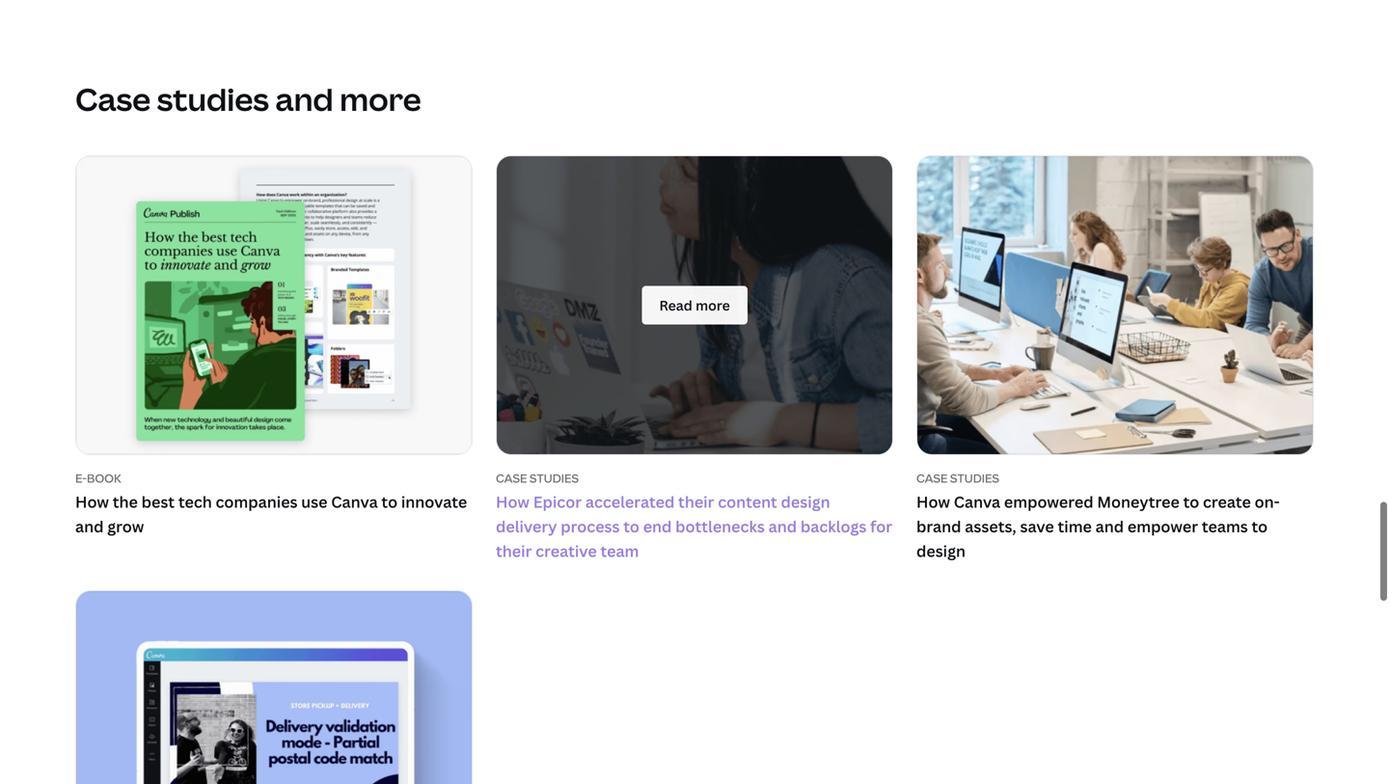 Task type: locate. For each thing, give the bounding box(es) containing it.
design
[[781, 491, 830, 512], [917, 541, 966, 562]]

and left grow
[[75, 516, 104, 537]]

3 how from the left
[[917, 491, 950, 512]]

content
[[718, 491, 777, 512]]

how
[[75, 491, 109, 512], [496, 491, 530, 512], [917, 491, 950, 512]]

how down e-
[[75, 491, 109, 512]]

brand
[[917, 516, 961, 537]]

1 horizontal spatial studies
[[530, 470, 579, 486]]

2 horizontal spatial case
[[917, 470, 948, 486]]

studies inside case studies how epicor accelerated their content design delivery process to end bottlenecks and backlogs for their creative team
[[530, 470, 579, 486]]

the
[[113, 491, 138, 512]]

how inside e-book how the best tech companies use canva to innovate and grow
[[75, 491, 109, 512]]

0 horizontal spatial design
[[781, 491, 830, 512]]

e-
[[75, 470, 87, 486]]

assets,
[[965, 516, 1017, 537]]

design up backlogs
[[781, 491, 830, 512]]

1 horizontal spatial case
[[496, 470, 527, 486]]

their up bottlenecks
[[678, 491, 714, 512]]

time
[[1058, 516, 1092, 537]]

creative
[[536, 541, 597, 562]]

2 how from the left
[[496, 491, 530, 512]]

how inside case studies how epicor accelerated their content design delivery process to end bottlenecks and backlogs for their creative team
[[496, 491, 530, 512]]

moneytree
[[1097, 491, 1180, 512]]

and inside e-book how the best tech companies use canva to innovate and grow
[[75, 516, 104, 537]]

design down brand
[[917, 541, 966, 562]]

1 horizontal spatial canva
[[954, 491, 1001, 512]]

canva right use
[[331, 491, 378, 512]]

2 horizontal spatial studies
[[950, 470, 999, 486]]

studies
[[157, 78, 269, 120], [530, 470, 579, 486], [950, 470, 999, 486]]

and
[[275, 78, 333, 120], [75, 516, 104, 537], [769, 516, 797, 537], [1096, 516, 1124, 537]]

how inside case studies how canva empowered moneytree to create on- brand assets, save time and empower teams to design
[[917, 491, 950, 512]]

their
[[678, 491, 714, 512], [496, 541, 532, 562]]

0 vertical spatial design
[[781, 491, 830, 512]]

1 vertical spatial design
[[917, 541, 966, 562]]

0 horizontal spatial their
[[496, 541, 532, 562]]

2 horizontal spatial how
[[917, 491, 950, 512]]

to left innovate
[[381, 491, 398, 512]]

how for how the best tech companies use canva to innovate and grow
[[75, 491, 109, 512]]

case studies how canva empowered moneytree to create on- brand assets, save time and empower teams to design
[[917, 470, 1280, 562]]

how for how epicor accelerated their content design delivery process to end bottlenecks and backlogs for their creative team
[[496, 491, 530, 512]]

how up brand
[[917, 491, 950, 512]]

studies inside case studies how canva empowered moneytree to create on- brand assets, save time and empower teams to design
[[950, 470, 999, 486]]

how up delivery on the bottom left of page
[[496, 491, 530, 512]]

0 horizontal spatial canva
[[331, 491, 378, 512]]

accelerated
[[585, 491, 675, 512]]

1 horizontal spatial design
[[917, 541, 966, 562]]

canva up assets,
[[954, 491, 1001, 512]]

0 vertical spatial their
[[678, 491, 714, 512]]

and down content
[[769, 516, 797, 537]]

empower
[[1128, 516, 1198, 537]]

book
[[87, 470, 121, 486]]

1 horizontal spatial their
[[678, 491, 714, 512]]

studies for more
[[157, 78, 269, 120]]

for
[[870, 516, 893, 537]]

1 how from the left
[[75, 491, 109, 512]]

imageonly image
[[76, 156, 472, 454], [917, 156, 1313, 454], [76, 592, 472, 784]]

canva inside case studies how canva empowered moneytree to create on- brand assets, save time and empower teams to design
[[954, 491, 1001, 512]]

0 horizontal spatial studies
[[157, 78, 269, 120]]

1 canva from the left
[[331, 491, 378, 512]]

to left create
[[1183, 491, 1199, 512]]

case inside case studies how epicor accelerated their content design delivery process to end bottlenecks and backlogs for their creative team
[[496, 470, 527, 486]]

backlogs
[[801, 516, 867, 537]]

case inside case studies how canva empowered moneytree to create on- brand assets, save time and empower teams to design
[[917, 470, 948, 486]]

canva
[[331, 491, 378, 512], [954, 491, 1001, 512]]

0 horizontal spatial how
[[75, 491, 109, 512]]

2 canva from the left
[[954, 491, 1001, 512]]

on-
[[1255, 491, 1280, 512]]

and right time
[[1096, 516, 1124, 537]]

their down delivery on the bottom left of page
[[496, 541, 532, 562]]

0 horizontal spatial case
[[75, 78, 151, 120]]

1 horizontal spatial how
[[496, 491, 530, 512]]

more
[[340, 78, 421, 120]]

to down accelerated
[[624, 516, 640, 537]]

to inside case studies how epicor accelerated their content design delivery process to end bottlenecks and backlogs for their creative team
[[624, 516, 640, 537]]

to
[[381, 491, 398, 512], [1183, 491, 1199, 512], [624, 516, 640, 537], [1252, 516, 1268, 537]]

save
[[1020, 516, 1054, 537]]

studies for canva
[[950, 470, 999, 486]]

case
[[75, 78, 151, 120], [496, 470, 527, 486], [917, 470, 948, 486]]



Task type: vqa. For each thing, say whether or not it's contained in the screenshot.
Canva
yes



Task type: describe. For each thing, give the bounding box(es) containing it.
design inside case studies how canva empowered moneytree to create on- brand assets, save time and empower teams to design
[[917, 541, 966, 562]]

tech
[[178, 491, 212, 512]]

grow
[[107, 516, 144, 537]]

to down the on- at right bottom
[[1252, 516, 1268, 537]]

process
[[561, 516, 620, 537]]

case studies how epicor accelerated their content design delivery process to end bottlenecks and backlogs for their creative team
[[496, 470, 893, 562]]

1 vertical spatial their
[[496, 541, 532, 562]]

epicor
[[533, 491, 582, 512]]

end
[[643, 516, 672, 537]]

team
[[601, 541, 639, 562]]

to inside e-book how the best tech companies use canva to innovate and grow
[[381, 491, 398, 512]]

case for case studies and more
[[75, 78, 151, 120]]

empowered
[[1004, 491, 1094, 512]]

case studies and more
[[75, 78, 421, 120]]

case for case studies how canva empowered moneytree to create on- brand assets, save time and empower teams to design
[[917, 470, 948, 486]]

and left more at the top of page
[[275, 78, 333, 120]]

case for case studies how epicor accelerated their content design delivery process to end bottlenecks and backlogs for their creative team
[[496, 470, 527, 486]]

imageonly image for tech
[[76, 156, 472, 454]]

best
[[141, 491, 175, 512]]

companies
[[216, 491, 298, 512]]

create
[[1203, 491, 1251, 512]]

teams
[[1202, 516, 1248, 537]]

e-book how the best tech companies use canva to innovate and grow
[[75, 470, 467, 537]]

innovate
[[401, 491, 467, 512]]

how for how canva empowered moneytree to create on- brand assets, save time and empower teams to design
[[917, 491, 950, 512]]

design inside case studies how epicor accelerated their content design delivery process to end bottlenecks and backlogs for their creative team
[[781, 491, 830, 512]]

studies for epicor
[[530, 470, 579, 486]]

canva inside e-book how the best tech companies use canva to innovate and grow
[[331, 491, 378, 512]]

bottlenecks
[[675, 516, 765, 537]]

use
[[301, 491, 328, 512]]

and inside case studies how canva empowered moneytree to create on- brand assets, save time and empower teams to design
[[1096, 516, 1124, 537]]

and inside case studies how epicor accelerated their content design delivery process to end bottlenecks and backlogs for their creative team
[[769, 516, 797, 537]]

imageonly image for moneytree
[[917, 156, 1313, 454]]

delivery
[[496, 516, 557, 537]]



